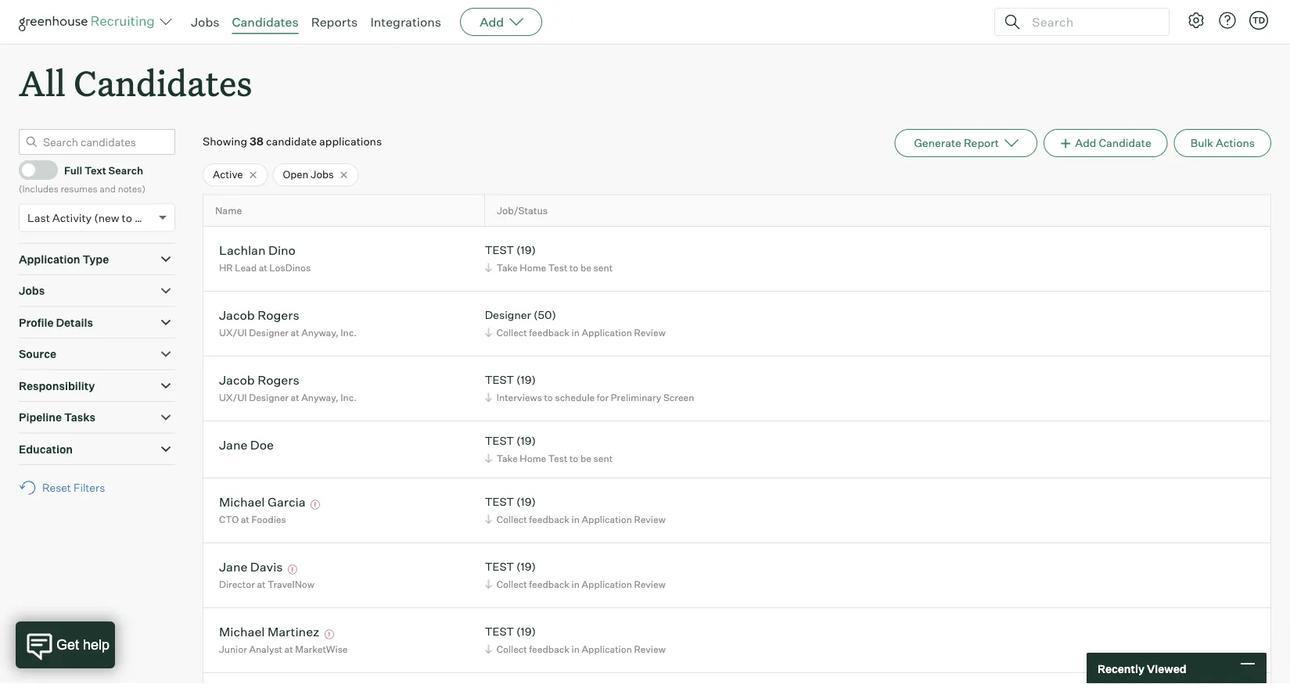 Task type: vqa. For each thing, say whether or not it's contained in the screenshot.
[H2 corresponding to Infrastructure
no



Task type: describe. For each thing, give the bounding box(es) containing it.
bulk
[[1191, 136, 1214, 150]]

2 home from the top
[[520, 453, 546, 465]]

michael martinez
[[219, 624, 320, 640]]

michael martinez has been in application review for more than 5 days image
[[322, 631, 336, 640]]

travelnow
[[268, 579, 315, 591]]

1 test from the top
[[548, 262, 568, 274]]

open
[[283, 168, 309, 181]]

generate
[[914, 136, 962, 150]]

3 test from the top
[[485, 434, 514, 448]]

(50)
[[534, 308, 556, 322]]

4 collect from the top
[[497, 644, 527, 656]]

anyway, for test
[[302, 392, 339, 404]]

feedback for cto at foodies
[[529, 514, 570, 526]]

1 vertical spatial candidates
[[74, 59, 252, 106]]

filters
[[74, 481, 105, 495]]

test (19) collect feedback in application review for michael garcia
[[485, 496, 666, 526]]

application for ux/ui designer at anyway, inc.
[[582, 327, 632, 339]]

michael martinez link
[[219, 624, 320, 642]]

source
[[19, 348, 56, 361]]

td
[[1253, 15, 1266, 25]]

profile
[[19, 316, 54, 330]]

jacob rogers link for designer
[[219, 307, 299, 325]]

application type
[[19, 253, 109, 266]]

marketwise
[[295, 644, 348, 656]]

ux/ui for test (19)
[[219, 392, 247, 404]]

losdinos
[[269, 262, 311, 274]]

notes)
[[118, 183, 145, 195]]

showing
[[203, 135, 247, 148]]

interviews to schedule for preliminary screen link
[[483, 390, 698, 405]]

reports
[[311, 14, 358, 30]]

recently viewed
[[1098, 662, 1187, 676]]

report
[[964, 136, 999, 150]]

pipeline tasks
[[19, 411, 96, 425]]

analyst
[[249, 644, 283, 656]]

open jobs
[[283, 168, 334, 181]]

1 collect feedback in application review link from the top
[[483, 325, 670, 340]]

integrations
[[370, 14, 442, 30]]

test for director at travelnow
[[485, 560, 514, 574]]

test for ux/ui designer at anyway, inc.
[[485, 373, 514, 387]]

to up designer (50) collect feedback in application review
[[570, 262, 579, 274]]

education
[[19, 443, 73, 456]]

reset
[[42, 481, 71, 495]]

davis
[[250, 559, 283, 575]]

tasks
[[64, 411, 96, 425]]

name
[[215, 205, 242, 217]]

jacob rogers link for test
[[219, 372, 299, 390]]

1 home from the top
[[520, 262, 546, 274]]

designer for designer (50)
[[249, 327, 289, 339]]

1 take from the top
[[497, 262, 518, 274]]

in for ux/ui designer at anyway, inc.
[[572, 327, 580, 339]]

lachlan dino link
[[219, 242, 296, 260]]

jane doe
[[219, 437, 274, 453]]

test (19) collect feedback in application review for jane davis
[[485, 560, 666, 591]]

0 horizontal spatial jobs
[[19, 284, 45, 298]]

add button
[[460, 8, 542, 36]]

type
[[83, 253, 109, 266]]

generate report
[[914, 136, 999, 150]]

activity
[[52, 211, 92, 225]]

Search candidates field
[[19, 129, 175, 155]]

collect feedback in application review link for michael martinez
[[483, 642, 670, 657]]

6 test from the top
[[485, 625, 514, 639]]

details
[[56, 316, 93, 330]]

resumes
[[61, 183, 98, 195]]

old)
[[135, 211, 155, 225]]

jane davis
[[219, 559, 283, 575]]

checkmark image
[[26, 164, 38, 175]]

generate report button
[[895, 129, 1038, 157]]

designer inside designer (50) collect feedback in application review
[[485, 308, 531, 322]]

lachlan
[[219, 242, 266, 258]]

Search text field
[[1028, 11, 1155, 33]]

designer (50) collect feedback in application review
[[485, 308, 666, 339]]

job/status
[[497, 205, 548, 217]]

cto at foodies
[[219, 514, 286, 526]]

jane doe link
[[219, 437, 274, 455]]

4 feedback from the top
[[529, 644, 570, 656]]

1 test (19) take home test to be sent from the top
[[485, 244, 613, 274]]

configure image
[[1187, 11, 1206, 30]]

application for director at travelnow
[[582, 579, 632, 591]]

collect feedback in application review link for jane davis
[[483, 577, 670, 592]]

td button
[[1250, 11, 1269, 30]]

michael garcia
[[219, 494, 306, 510]]

applications
[[319, 135, 382, 148]]

collect for ux/ui designer at anyway, inc.
[[497, 327, 527, 339]]

reports link
[[311, 14, 358, 30]]

director at travelnow
[[219, 579, 315, 591]]

and
[[100, 183, 116, 195]]

3 (19) from the top
[[517, 434, 536, 448]]

ux/ui for designer (50)
[[219, 327, 247, 339]]

to inside test (19) interviews to schedule for preliminary screen
[[544, 392, 553, 404]]

add candidate
[[1076, 136, 1152, 150]]

responsibility
[[19, 379, 95, 393]]

actions
[[1216, 136, 1255, 150]]

jobs link
[[191, 14, 220, 30]]

2 test from the top
[[548, 453, 568, 465]]

in for cto at foodies
[[572, 514, 580, 526]]

search
[[108, 164, 143, 176]]

last
[[27, 211, 50, 225]]

text
[[84, 164, 106, 176]]

martinez
[[268, 624, 320, 640]]

jacob for test
[[219, 372, 255, 388]]

junior
[[219, 644, 247, 656]]

doe
[[250, 437, 274, 453]]

1 vertical spatial jobs
[[311, 168, 334, 181]]

garcia
[[268, 494, 306, 510]]

review for cto at foodies
[[634, 514, 666, 526]]

rogers for test
[[258, 372, 299, 388]]

add candidate link
[[1044, 129, 1168, 157]]

full text search (includes resumes and notes)
[[19, 164, 145, 195]]

collect for director at travelnow
[[497, 579, 527, 591]]

6 (19) from the top
[[517, 625, 536, 639]]

michael garcia has been in application review for more than 5 days image
[[308, 501, 322, 510]]

candidates link
[[232, 14, 299, 30]]

be for 1st take home test to be sent link from the bottom of the page
[[581, 453, 592, 465]]

foodies
[[252, 514, 286, 526]]

junior analyst at marketwise
[[219, 644, 348, 656]]

inc. for designer (50)
[[341, 327, 357, 339]]

for
[[597, 392, 609, 404]]

0 vertical spatial jobs
[[191, 14, 220, 30]]

4 review from the top
[[634, 644, 666, 656]]

(new
[[94, 211, 119, 225]]

bulk actions link
[[1175, 129, 1272, 157]]

dino
[[268, 242, 296, 258]]

reset filters button
[[19, 474, 113, 503]]



Task type: locate. For each thing, give the bounding box(es) containing it.
home down 'interviews'
[[520, 453, 546, 465]]

test (19) take home test to be sent
[[485, 244, 613, 274], [485, 434, 613, 465]]

michael up cto at foodies
[[219, 494, 265, 510]]

0 vertical spatial test
[[548, 262, 568, 274]]

1 vertical spatial jacob
[[219, 372, 255, 388]]

2 collect from the top
[[497, 514, 527, 526]]

test (19) take home test to be sent down the 'job/status'
[[485, 244, 613, 274]]

2 inc. from the top
[[341, 392, 357, 404]]

reset filters
[[42, 481, 105, 495]]

0 vertical spatial jacob
[[219, 307, 255, 323]]

bulk actions
[[1191, 136, 1255, 150]]

0 vertical spatial take
[[497, 262, 518, 274]]

1 sent from the top
[[594, 262, 613, 274]]

2 in from the top
[[572, 514, 580, 526]]

1 horizontal spatial jobs
[[191, 14, 220, 30]]

1 vertical spatial jacob rogers ux/ui designer at anyway, inc.
[[219, 372, 357, 404]]

take down 'interviews'
[[497, 453, 518, 465]]

0 vertical spatial jacob rogers ux/ui designer at anyway, inc.
[[219, 307, 357, 339]]

4 collect feedback in application review link from the top
[[483, 642, 670, 657]]

in
[[572, 327, 580, 339], [572, 514, 580, 526], [572, 579, 580, 591], [572, 644, 580, 656]]

test
[[485, 244, 514, 257], [485, 373, 514, 387], [485, 434, 514, 448], [485, 496, 514, 509], [485, 560, 514, 574], [485, 625, 514, 639]]

review inside designer (50) collect feedback in application review
[[634, 327, 666, 339]]

2 test from the top
[[485, 373, 514, 387]]

add for add candidate
[[1076, 136, 1097, 150]]

candidate
[[1099, 136, 1152, 150]]

1 vertical spatial be
[[581, 453, 592, 465]]

1 vertical spatial ux/ui
[[219, 392, 247, 404]]

1 vertical spatial take
[[497, 453, 518, 465]]

1 vertical spatial sent
[[594, 453, 613, 465]]

0 vertical spatial add
[[480, 14, 504, 30]]

interviews
[[497, 392, 542, 404]]

review for director at travelnow
[[634, 579, 666, 591]]

recently
[[1098, 662, 1145, 676]]

0 vertical spatial anyway,
[[302, 327, 339, 339]]

jobs left candidates link
[[191, 14, 220, 30]]

1 anyway, from the top
[[302, 327, 339, 339]]

0 vertical spatial sent
[[594, 262, 613, 274]]

(19) for cto at foodies
[[517, 496, 536, 509]]

add inside add candidate link
[[1076, 136, 1097, 150]]

sent
[[594, 262, 613, 274], [594, 453, 613, 465]]

(includes
[[19, 183, 59, 195]]

greenhouse recruiting image
[[19, 13, 160, 31]]

2 take from the top
[[497, 453, 518, 465]]

take home test to be sent link
[[483, 260, 617, 275], [483, 451, 617, 466]]

candidates down jobs 'link'
[[74, 59, 252, 106]]

2 take home test to be sent link from the top
[[483, 451, 617, 466]]

(19) for hr lead at losdinos
[[517, 244, 536, 257]]

td button
[[1247, 8, 1272, 33]]

at inside lachlan dino hr lead at losdinos
[[259, 262, 267, 274]]

jane
[[219, 437, 248, 453], [219, 559, 248, 575]]

1 review from the top
[[634, 327, 666, 339]]

review for ux/ui designer at anyway, inc.
[[634, 327, 666, 339]]

0 vertical spatial home
[[520, 262, 546, 274]]

michael
[[219, 494, 265, 510], [219, 624, 265, 640]]

(19) inside test (19) interviews to schedule for preliminary screen
[[517, 373, 536, 387]]

0 vertical spatial inc.
[[341, 327, 357, 339]]

hr
[[219, 262, 233, 274]]

sent down the for
[[594, 453, 613, 465]]

2 jacob rogers ux/ui designer at anyway, inc. from the top
[[219, 372, 357, 404]]

candidate reports are now available! apply filters and select "view in app" element
[[895, 129, 1038, 157]]

candidates
[[232, 14, 299, 30], [74, 59, 252, 106]]

jobs up profile
[[19, 284, 45, 298]]

jane for jane doe
[[219, 437, 248, 453]]

application for cto at foodies
[[582, 514, 632, 526]]

1 jacob rogers ux/ui designer at anyway, inc. from the top
[[219, 307, 357, 339]]

lead
[[235, 262, 257, 274]]

2 be from the top
[[581, 453, 592, 465]]

1 test (19) collect feedback in application review from the top
[[485, 496, 666, 526]]

jacob rogers link up doe
[[219, 372, 299, 390]]

to
[[122, 211, 132, 225], [570, 262, 579, 274], [544, 392, 553, 404], [570, 453, 579, 465]]

anyway,
[[302, 327, 339, 339], [302, 392, 339, 404]]

2 rogers from the top
[[258, 372, 299, 388]]

jacob rogers ux/ui designer at anyway, inc.
[[219, 307, 357, 339], [219, 372, 357, 404]]

2 michael from the top
[[219, 624, 265, 640]]

screen
[[664, 392, 695, 404]]

jobs
[[191, 14, 220, 30], [311, 168, 334, 181], [19, 284, 45, 298]]

2 horizontal spatial jobs
[[311, 168, 334, 181]]

to left schedule
[[544, 392, 553, 404]]

to down schedule
[[570, 453, 579, 465]]

1 horizontal spatial add
[[1076, 136, 1097, 150]]

2 (19) from the top
[[517, 373, 536, 387]]

ux/ui up jane doe
[[219, 392, 247, 404]]

test for cto at foodies
[[485, 496, 514, 509]]

jacob rogers ux/ui designer at anyway, inc. for designer
[[219, 307, 357, 339]]

candidate
[[266, 135, 317, 148]]

0 vertical spatial test (19) take home test to be sent
[[485, 244, 613, 274]]

3 test (19) collect feedback in application review from the top
[[485, 625, 666, 656]]

2 jacob from the top
[[219, 372, 255, 388]]

1 in from the top
[[572, 327, 580, 339]]

feedback
[[529, 327, 570, 339], [529, 514, 570, 526], [529, 579, 570, 591], [529, 644, 570, 656]]

(19)
[[517, 244, 536, 257], [517, 373, 536, 387], [517, 434, 536, 448], [517, 496, 536, 509], [517, 560, 536, 574], [517, 625, 536, 639]]

designer for test (19)
[[249, 392, 289, 404]]

2 test (19) collect feedback in application review from the top
[[485, 560, 666, 591]]

add for add
[[480, 14, 504, 30]]

rogers down losdinos
[[258, 307, 299, 323]]

2 test (19) take home test to be sent from the top
[[485, 434, 613, 465]]

1 vertical spatial take home test to be sent link
[[483, 451, 617, 466]]

jane for jane davis
[[219, 559, 248, 575]]

(19) for director at travelnow
[[517, 560, 536, 574]]

showing 38 candidate applications
[[203, 135, 382, 148]]

designer down losdinos
[[249, 327, 289, 339]]

0 vertical spatial be
[[581, 262, 592, 274]]

0 vertical spatial candidates
[[232, 14, 299, 30]]

1 feedback from the top
[[529, 327, 570, 339]]

feedback for director at travelnow
[[529, 579, 570, 591]]

1 be from the top
[[581, 262, 592, 274]]

1 vertical spatial test (19) collect feedback in application review
[[485, 560, 666, 591]]

michael garcia link
[[219, 494, 306, 512]]

test (19) interviews to schedule for preliminary screen
[[485, 373, 695, 404]]

anyway, for designer
[[302, 327, 339, 339]]

1 inc. from the top
[[341, 327, 357, 339]]

collect feedback in application review link
[[483, 325, 670, 340], [483, 512, 670, 527], [483, 577, 670, 592], [483, 642, 670, 657]]

2 jane from the top
[[219, 559, 248, 575]]

test
[[548, 262, 568, 274], [548, 453, 568, 465]]

feedback for ux/ui designer at anyway, inc.
[[529, 327, 570, 339]]

jacob rogers ux/ui designer at anyway, inc. for test
[[219, 372, 357, 404]]

1 collect from the top
[[497, 327, 527, 339]]

2 vertical spatial jobs
[[19, 284, 45, 298]]

jacob down lead
[[219, 307, 255, 323]]

jane davis has been in application review for more than 5 days image
[[286, 566, 300, 575]]

jacob
[[219, 307, 255, 323], [219, 372, 255, 388]]

4 test from the top
[[485, 496, 514, 509]]

take down the 'job/status'
[[497, 262, 518, 274]]

be for second take home test to be sent link from the bottom of the page
[[581, 262, 592, 274]]

collect feedback in application review link for michael garcia
[[483, 512, 670, 527]]

application inside designer (50) collect feedback in application review
[[582, 327, 632, 339]]

sent up designer (50) collect feedback in application review
[[594, 262, 613, 274]]

0 horizontal spatial add
[[480, 14, 504, 30]]

home up "(50)"
[[520, 262, 546, 274]]

jacob rogers ux/ui designer at anyway, inc. down losdinos
[[219, 307, 357, 339]]

designer left "(50)"
[[485, 308, 531, 322]]

inc.
[[341, 327, 357, 339], [341, 392, 357, 404]]

collect
[[497, 327, 527, 339], [497, 514, 527, 526], [497, 579, 527, 591], [497, 644, 527, 656]]

last activity (new to old) option
[[27, 211, 155, 225]]

active
[[213, 168, 243, 181]]

0 vertical spatial ux/ui
[[219, 327, 247, 339]]

ux/ui down hr
[[219, 327, 247, 339]]

test down schedule
[[548, 453, 568, 465]]

3 in from the top
[[572, 579, 580, 591]]

0 vertical spatial jane
[[219, 437, 248, 453]]

in for director at travelnow
[[572, 579, 580, 591]]

director
[[219, 579, 255, 591]]

4 in from the top
[[572, 644, 580, 656]]

preliminary
[[611, 392, 662, 404]]

0 vertical spatial michael
[[219, 494, 265, 510]]

3 collect feedback in application review link from the top
[[483, 577, 670, 592]]

test inside test (19) interviews to schedule for preliminary screen
[[485, 373, 514, 387]]

3 collect from the top
[[497, 579, 527, 591]]

jacob for designer
[[219, 307, 255, 323]]

rogers for designer
[[258, 307, 299, 323]]

0 vertical spatial take home test to be sent link
[[483, 260, 617, 275]]

1 vertical spatial test (19) take home test to be sent
[[485, 434, 613, 465]]

1 vertical spatial add
[[1076, 136, 1097, 150]]

2 collect feedback in application review link from the top
[[483, 512, 670, 527]]

collect inside designer (50) collect feedback in application review
[[497, 327, 527, 339]]

1 jacob from the top
[[219, 307, 255, 323]]

2 jacob rogers link from the top
[[219, 372, 299, 390]]

jane davis link
[[219, 559, 283, 577]]

last activity (new to old)
[[27, 211, 155, 225]]

full
[[64, 164, 82, 176]]

lachlan dino hr lead at losdinos
[[219, 242, 311, 274]]

0 vertical spatial jacob rogers link
[[219, 307, 299, 325]]

at
[[259, 262, 267, 274], [291, 327, 299, 339], [291, 392, 299, 404], [241, 514, 249, 526], [257, 579, 266, 591], [285, 644, 293, 656]]

2 feedback from the top
[[529, 514, 570, 526]]

0 vertical spatial designer
[[485, 308, 531, 322]]

1 vertical spatial test
[[548, 453, 568, 465]]

1 vertical spatial rogers
[[258, 372, 299, 388]]

michael for michael garcia
[[219, 494, 265, 510]]

1 vertical spatial jane
[[219, 559, 248, 575]]

3 review from the top
[[634, 579, 666, 591]]

jacob up jane doe
[[219, 372, 255, 388]]

take
[[497, 262, 518, 274], [497, 453, 518, 465]]

0 vertical spatial rogers
[[258, 307, 299, 323]]

be down interviews to schedule for preliminary screen link
[[581, 453, 592, 465]]

collect for cto at foodies
[[497, 514, 527, 526]]

cto
[[219, 514, 239, 526]]

1 vertical spatial home
[[520, 453, 546, 465]]

2 review from the top
[[634, 514, 666, 526]]

test up "(50)"
[[548, 262, 568, 274]]

2 sent from the top
[[594, 453, 613, 465]]

1 vertical spatial inc.
[[341, 392, 357, 404]]

2 vertical spatial designer
[[249, 392, 289, 404]]

review
[[634, 327, 666, 339], [634, 514, 666, 526], [634, 579, 666, 591], [634, 644, 666, 656]]

5 test from the top
[[485, 560, 514, 574]]

1 vertical spatial jacob rogers link
[[219, 372, 299, 390]]

designer up doe
[[249, 392, 289, 404]]

2 ux/ui from the top
[[219, 392, 247, 404]]

jacob rogers ux/ui designer at anyway, inc. up doe
[[219, 372, 357, 404]]

profile details
[[19, 316, 93, 330]]

38
[[250, 135, 264, 148]]

0 vertical spatial test (19) collect feedback in application review
[[485, 496, 666, 526]]

1 jacob rogers link from the top
[[219, 307, 299, 325]]

test for hr lead at losdinos
[[485, 244, 514, 257]]

2 anyway, from the top
[[302, 392, 339, 404]]

feedback inside designer (50) collect feedback in application review
[[529, 327, 570, 339]]

1 michael from the top
[[219, 494, 265, 510]]

jane left doe
[[219, 437, 248, 453]]

1 vertical spatial designer
[[249, 327, 289, 339]]

michael for michael martinez
[[219, 624, 265, 640]]

1 (19) from the top
[[517, 244, 536, 257]]

test (19) collect feedback in application review
[[485, 496, 666, 526], [485, 560, 666, 591], [485, 625, 666, 656]]

all candidates
[[19, 59, 252, 106]]

1 vertical spatial anyway,
[[302, 392, 339, 404]]

home
[[520, 262, 546, 274], [520, 453, 546, 465]]

schedule
[[555, 392, 595, 404]]

pipeline
[[19, 411, 62, 425]]

michael up junior in the bottom left of the page
[[219, 624, 265, 640]]

1 take home test to be sent link from the top
[[483, 260, 617, 275]]

take home test to be sent link down schedule
[[483, 451, 617, 466]]

jobs right open
[[311, 168, 334, 181]]

jane up director
[[219, 559, 248, 575]]

to left old)
[[122, 211, 132, 225]]

(19) for ux/ui designer at anyway, inc.
[[517, 373, 536, 387]]

3 feedback from the top
[[529, 579, 570, 591]]

add inside add popup button
[[480, 14, 504, 30]]

5 (19) from the top
[[517, 560, 536, 574]]

1 jane from the top
[[219, 437, 248, 453]]

1 test from the top
[[485, 244, 514, 257]]

test (19) take home test to be sent down schedule
[[485, 434, 613, 465]]

2 vertical spatial test (19) collect feedback in application review
[[485, 625, 666, 656]]

all
[[19, 59, 66, 106]]

jacob rogers link down lead
[[219, 307, 299, 325]]

1 vertical spatial michael
[[219, 624, 265, 640]]

inc. for test (19)
[[341, 392, 357, 404]]

take home test to be sent link up "(50)"
[[483, 260, 617, 275]]

in inside designer (50) collect feedback in application review
[[572, 327, 580, 339]]

rogers up doe
[[258, 372, 299, 388]]

add
[[480, 14, 504, 30], [1076, 136, 1097, 150]]

application
[[19, 253, 80, 266], [582, 327, 632, 339], [582, 514, 632, 526], [582, 579, 632, 591], [582, 644, 632, 656]]

jacob rogers link
[[219, 307, 299, 325], [219, 372, 299, 390]]

4 (19) from the top
[[517, 496, 536, 509]]

candidates right jobs 'link'
[[232, 14, 299, 30]]

1 ux/ui from the top
[[219, 327, 247, 339]]

1 rogers from the top
[[258, 307, 299, 323]]

be up designer (50) collect feedback in application review
[[581, 262, 592, 274]]



